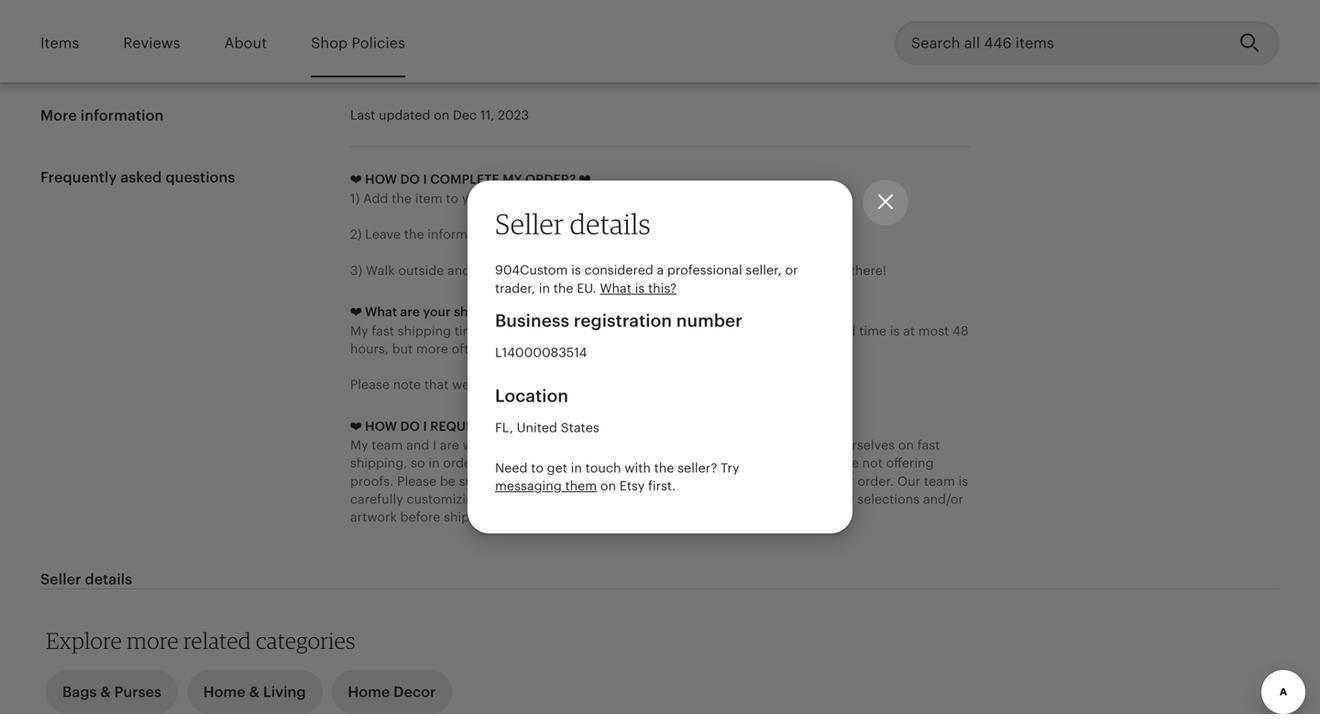 Task type: locate. For each thing, give the bounding box(es) containing it.
2 horizontal spatial information
[[672, 474, 744, 489]]

information down expectations
[[672, 474, 744, 489]]

frequently asked questions
[[40, 169, 235, 186]]

1 vertical spatial what
[[365, 304, 397, 319]]

be inside ❤ how do i request proofs? ❤ my team and i are working hard to ensure you get your order on time. we pride ourselves on fast shipping, so in order to adhere to etsy's ship-on-time expectations we currently are not offering proofs. please be sure to include all your details and information needed with your order. our team is carefully customizing your products and making sure there are no errors with your selections and/or artwork before shipping.
[[440, 474, 456, 489]]

1 vertical spatial you
[[608, 438, 630, 453]]

0 vertical spatial order
[[688, 438, 721, 453]]

1 horizontal spatial at
[[903, 324, 915, 338]]

1 horizontal spatial be
[[832, 263, 847, 278]]

0 horizontal spatial seller details
[[40, 571, 132, 588]]

1 horizontal spatial seller
[[495, 207, 564, 241]]

1 horizontal spatial order
[[688, 438, 721, 453]]

0 vertical spatial seller details
[[495, 207, 651, 241]]

0 vertical spatial pride
[[545, 324, 578, 338]]

order up expectations
[[688, 438, 721, 453]]

all
[[554, 474, 568, 489]]

1 my from the top
[[350, 324, 368, 338]]

frequently
[[40, 169, 117, 186]]

1 vertical spatial stamp
[[577, 341, 615, 356]]

i
[[423, 172, 427, 187], [648, 263, 652, 278], [538, 324, 542, 338], [423, 419, 427, 433], [433, 438, 436, 453]]

0 vertical spatial more
[[416, 341, 448, 356]]

0 horizontal spatial time
[[646, 456, 674, 471]]

stamp
[[643, 227, 681, 242], [577, 341, 615, 356]]

team up shipping,
[[372, 438, 403, 453]]

making
[[601, 492, 647, 506]]

1 vertical spatial seller
[[40, 571, 81, 588]]

to right unable
[[533, 377, 546, 392]]

0 horizontal spatial pride
[[545, 324, 578, 338]]

0 vertical spatial sure
[[459, 474, 485, 489]]

order
[[688, 438, 721, 453], [443, 456, 476, 471]]

is left 48
[[890, 324, 900, 338]]

not,
[[518, 341, 543, 356]]

1 horizontal spatial seller details
[[495, 207, 651, 241]]

is up the "and/or"
[[959, 474, 968, 489]]

what down 3) walk outside and check the mailbox, because i ship so fast, it might already be there!
[[600, 281, 632, 295]]

are down the request
[[440, 438, 459, 453]]

be left there!
[[832, 263, 847, 278]]

1 horizontal spatial than
[[699, 341, 726, 356]]

1 horizontal spatial fast
[[917, 438, 940, 453]]

details inside ❤ how do i request proofs? ❤ my team and i are working hard to ensure you get your order on time. we pride ourselves on fast shipping, so in order to adhere to etsy's ship-on-time expectations we currently are not offering proofs. please be sure to include all your details and information needed with your order. our team is carefully customizing your products and making sure there are no errors with your selections and/or artwork before shipping.
[[602, 474, 643, 489]]

1 vertical spatial shipping
[[398, 324, 451, 338]]

1 vertical spatial seller details
[[40, 571, 132, 588]]

0 vertical spatial fast
[[372, 324, 394, 338]]

information inside ❤ how do i request proofs? ❤ my team and i are working hard to ensure you get your order on time. we pride ourselves on fast shipping, so in order to adhere to etsy's ship-on-time expectations we currently are not offering proofs. please be sure to include all your details and information needed with your order. our team is carefully customizing your products and making sure there are no errors with your selections and/or artwork before shipping.
[[672, 474, 744, 489]]

fl, united states
[[495, 421, 599, 435]]

than left 24
[[699, 341, 726, 356]]

1 horizontal spatial team
[[924, 474, 955, 489]]

1 vertical spatial time
[[646, 456, 674, 471]]

before
[[400, 510, 440, 524]]

more inside my fast shipping times is what i pride myself the most on! typically, my turnaround time is at most 48 hours, but more often than not, your stamp will ship less than 24 hours from then!
[[416, 341, 448, 356]]

related
[[183, 627, 251, 654]]

your down currently
[[827, 492, 854, 506]]

categories
[[256, 627, 356, 654]]

at
[[760, 227, 772, 242], [903, 324, 915, 338]]

1 vertical spatial be
[[440, 474, 456, 489]]

0 horizontal spatial so
[[411, 456, 425, 471]]

in up them
[[571, 460, 582, 475]]

details up making
[[602, 474, 643, 489]]

seller up explore
[[40, 571, 81, 588]]

1 horizontal spatial time
[[859, 324, 887, 338]]

you inside ❤ how do i request proofs? ❤ my team and i are working hard to ensure you get your order on time. we pride ourselves on fast shipping, so in order to adhere to etsy's ship-on-time expectations we currently are not offering proofs. please be sure to include all your details and information needed with your order. our team is carefully customizing your products and making sure there are no errors with your selections and/or artwork before shipping.
[[608, 438, 630, 453]]

so up proofs. please
[[411, 456, 425, 471]]

ensure
[[563, 438, 604, 453]]

be up customizing
[[440, 474, 456, 489]]

the up first. on the bottom of the page
[[654, 460, 674, 475]]

are
[[400, 304, 420, 319], [440, 438, 459, 453], [840, 456, 859, 471], [715, 492, 735, 506]]

in up customizing
[[428, 456, 440, 471]]

what
[[600, 281, 632, 295], [365, 304, 397, 319]]

to inside need to get in touch with the seller? try messaging them on etsy first.
[[531, 460, 544, 475]]

than down what at the left top of the page
[[488, 341, 515, 356]]

items link
[[40, 22, 79, 65]]

and
[[447, 263, 471, 278], [406, 438, 429, 453], [646, 474, 669, 489], [575, 492, 598, 506]]

do for request
[[400, 419, 420, 433]]

with up etsy
[[625, 460, 651, 475]]

you up ship-
[[608, 438, 630, 453]]

there
[[680, 492, 712, 506]]

seller details
[[495, 207, 651, 241], [40, 571, 132, 588]]

on left dec
[[434, 108, 450, 122]]

fast up offering
[[917, 438, 940, 453]]

0 horizontal spatial get
[[547, 460, 567, 475]]

you left would
[[502, 227, 525, 242]]

i right what at the left top of the page
[[538, 324, 542, 338]]

0 horizontal spatial shipping
[[398, 324, 451, 338]]

in down 904custom
[[539, 281, 550, 295]]

1 vertical spatial order
[[443, 456, 476, 471]]

so left fast, in the top of the page
[[685, 263, 699, 278]]

48
[[953, 324, 969, 338]]

business
[[495, 311, 569, 330]]

proofs?
[[492, 419, 551, 433]]

what
[[505, 324, 535, 338]]

my up shipping,
[[350, 438, 368, 453]]

do down note
[[400, 419, 420, 433]]

most up less
[[648, 324, 679, 338]]

1 horizontal spatial you
[[608, 438, 630, 453]]

seller details up explore
[[40, 571, 132, 588]]

with right errors
[[797, 492, 823, 506]]

do up item
[[400, 172, 420, 187]]

0 vertical spatial get
[[633, 438, 654, 453]]

0 vertical spatial team
[[372, 438, 403, 453]]

stamp down myself
[[577, 341, 615, 356]]

team
[[372, 438, 403, 453], [924, 474, 955, 489]]

offering
[[886, 456, 934, 471]]

number
[[676, 311, 743, 330]]

0 vertical spatial time
[[859, 324, 887, 338]]

at left 48
[[903, 324, 915, 338]]

1 horizontal spatial most
[[918, 324, 949, 338]]

❤ up the 1)
[[350, 172, 362, 187]]

0 horizontal spatial more
[[127, 627, 179, 654]]

how for ❤ how do i request proofs? ❤ my team and i are working hard to ensure you get your order on time. we pride ourselves on fast shipping, so in order to adhere to etsy's ship-on-time expectations we currently are not offering proofs. please be sure to include all your details and information needed with your order. our team is carefully customizing your products and making sure there are no errors with your selections and/or artwork before shipping.
[[365, 419, 397, 433]]

0 vertical spatial you
[[502, 227, 525, 242]]

2)
[[350, 227, 362, 242]]

1 vertical spatial at
[[903, 324, 915, 338]]

0 vertical spatial my
[[350, 324, 368, 338]]

0 horizontal spatial be
[[440, 474, 456, 489]]

will
[[618, 341, 639, 356]]

is
[[571, 263, 581, 277], [635, 281, 645, 295], [492, 324, 501, 338], [890, 324, 900, 338], [959, 474, 968, 489]]

ship right will on the top
[[643, 341, 668, 356]]

pride inside ❤ how do i request proofs? ❤ my team and i are working hard to ensure you get your order on time. we pride ourselves on fast shipping, so in order to adhere to etsy's ship-on-time expectations we currently are not offering proofs. please be sure to include all your details and information needed with your order. our team is carefully customizing your products and making sure there are no errors with your selections and/or artwork before shipping.
[[801, 438, 833, 453]]

shipping inside my fast shipping times is what i pride myself the most on! typically, my turnaround time is at most 48 hours, but more often than not, your stamp will ship less than 24 hours from then!
[[398, 324, 451, 338]]

information right more
[[81, 107, 164, 124]]

my fast shipping times is what i pride myself the most on! typically, my turnaround time is at most 48 hours, but more often than not, your stamp will ship less than 24 hours from then!
[[350, 324, 969, 356]]

team up the "and/or"
[[924, 474, 955, 489]]

2 do from the top
[[400, 419, 420, 433]]

hours
[[748, 341, 783, 356]]

less
[[672, 341, 695, 356]]

get up on-
[[633, 438, 654, 453]]

2 vertical spatial information
[[672, 474, 744, 489]]

1 horizontal spatial stamp
[[643, 227, 681, 242]]

0 vertical spatial information
[[81, 107, 164, 124]]

united
[[517, 421, 557, 435]]

1 horizontal spatial get
[[633, 438, 654, 453]]

them
[[565, 478, 597, 493]]

my
[[350, 324, 368, 338], [350, 438, 368, 453]]

0 vertical spatial what
[[600, 281, 632, 295]]

0 horizontal spatial what
[[365, 304, 397, 319]]

and/or
[[923, 492, 964, 506]]

2 most from the left
[[918, 324, 949, 338]]

how for ❤ how do i complete my order? ❤
[[365, 172, 397, 187]]

❤ what are your shipping times/ policy?❤
[[350, 304, 609, 319]]

how up shipping,
[[365, 419, 397, 433]]

1 horizontal spatial information
[[428, 227, 499, 242]]

how up add
[[365, 172, 397, 187]]

time up first. on the bottom of the page
[[646, 456, 674, 471]]

time
[[859, 324, 887, 338], [646, 456, 674, 471]]

1 vertical spatial sure
[[650, 492, 676, 506]]

details up "considered"
[[570, 207, 651, 241]]

do
[[400, 172, 420, 187], [400, 419, 420, 433]]

1 how from the top
[[365, 172, 397, 187]]

i down the request
[[433, 438, 436, 453]]

more right but
[[416, 341, 448, 356]]

at right notes
[[760, 227, 772, 242]]

about
[[224, 35, 267, 51]]

shipping up but
[[398, 324, 451, 338]]

is up eu.
[[571, 263, 581, 277]]

seller details inside dialog
[[495, 207, 651, 241]]

seller down cart.
[[495, 207, 564, 241]]

on down touch
[[600, 478, 616, 493]]

1 vertical spatial my
[[350, 438, 368, 453]]

to up messaging
[[531, 460, 544, 475]]

on right like
[[593, 227, 609, 242]]

this is an overlay with regulatory seller details dialog
[[0, 0, 1320, 714]]

0 vertical spatial details
[[570, 207, 651, 241]]

0 horizontal spatial most
[[648, 324, 679, 338]]

details inside dialog
[[570, 207, 651, 241]]

the left notes
[[699, 227, 719, 242]]

0 vertical spatial so
[[685, 263, 699, 278]]

0 vertical spatial how
[[365, 172, 397, 187]]

1 horizontal spatial more
[[416, 341, 448, 356]]

details up explore
[[85, 571, 132, 588]]

most left 48
[[918, 324, 949, 338]]

3) walk outside and check the mailbox, because i ship so fast, it might already be there!
[[350, 263, 887, 278]]

1 vertical spatial information
[[428, 227, 499, 242]]

seller details up mailbox,
[[495, 207, 651, 241]]

2 my from the top
[[350, 438, 368, 453]]

0 vertical spatial shipping
[[454, 304, 508, 319]]

on inside need to get in touch with the seller? try messaging them on etsy first.
[[600, 478, 616, 493]]

your right not,
[[546, 341, 573, 356]]

24
[[730, 341, 744, 356]]

do inside ❤ how do i request proofs? ❤ my team and i are working hard to ensure you get your order on time. we pride ourselves on fast shipping, so in order to adhere to etsy's ship-on-time expectations we currently are not offering proofs. please be sure to include all your details and information needed with your order. our team is carefully customizing your products and making sure there are no errors with your selections and/or artwork before shipping.
[[400, 419, 420, 433]]

selections
[[857, 492, 920, 506]]

a
[[657, 263, 664, 277]]

1 do from the top
[[400, 172, 420, 187]]

how
[[365, 172, 397, 187], [365, 419, 397, 433]]

more
[[416, 341, 448, 356], [127, 627, 179, 654]]

2 how from the top
[[365, 419, 397, 433]]

0 horizontal spatial information
[[81, 107, 164, 124]]

but
[[392, 341, 413, 356]]

order down working at the left of page
[[443, 456, 476, 471]]

in up professional
[[685, 227, 696, 242]]

more information
[[40, 107, 164, 124]]

your
[[462, 191, 489, 206], [612, 227, 640, 242], [423, 304, 451, 319], [546, 341, 573, 356], [657, 438, 685, 453], [571, 474, 598, 489], [827, 474, 854, 489], [485, 492, 513, 506], [827, 492, 854, 506]]

1 horizontal spatial what
[[600, 281, 632, 295]]

0 horizontal spatial you
[[502, 227, 525, 242]]

explore more related categories
[[46, 627, 356, 654]]

to down fl, united states
[[547, 438, 559, 453]]

i left a
[[648, 263, 652, 278]]

1 vertical spatial ship
[[643, 341, 668, 356]]

2 than from the left
[[699, 341, 726, 356]]

be
[[832, 263, 847, 278], [440, 474, 456, 489]]

fast up hours,
[[372, 324, 394, 338]]

considered
[[584, 263, 653, 277]]

the down mailbox,
[[553, 281, 573, 295]]

1 vertical spatial so
[[411, 456, 425, 471]]

errors
[[757, 492, 793, 506]]

2023
[[498, 108, 529, 122]]

is inside ❤ how do i request proofs? ❤ my team and i are working hard to ensure you get your order on time. we pride ourselves on fast shipping, so in order to adhere to etsy's ship-on-time expectations we currently are not offering proofs. please be sure to include all your details and information needed with your order. our team is carefully customizing your products and making sure there are no errors with your selections and/or artwork before shipping.
[[959, 474, 968, 489]]

1 horizontal spatial so
[[685, 263, 699, 278]]

notes
[[723, 227, 757, 242]]

1)
[[350, 191, 360, 206]]

❤
[[350, 172, 362, 187], [579, 172, 591, 187], [350, 304, 362, 319], [656, 377, 667, 392], [350, 419, 362, 433], [554, 419, 566, 433]]

0 vertical spatial at
[[760, 227, 772, 242]]

are left not
[[840, 456, 859, 471]]

0 horizontal spatial team
[[372, 438, 403, 453]]

how inside ❤ how do i request proofs? ❤ my team and i are working hard to ensure you get your order on time. we pride ourselves on fast shipping, so in order to adhere to etsy's ship-on-time expectations we currently are not offering proofs. please be sure to include all your details and information needed with your order. our team is carefully customizing your products and making sure there are no errors with your selections and/or artwork before shipping.
[[365, 419, 397, 433]]

time inside my fast shipping times is what i pride myself the most on! typically, my turnaround time is at most 48 hours, but more often than not, your stamp will ship less than 24 hours from then!
[[859, 324, 887, 338]]

0 horizontal spatial than
[[488, 341, 515, 356]]

1 vertical spatial do
[[400, 419, 420, 433]]

the inside 904custom is considered a professional seller, or trader, in the eu.
[[553, 281, 573, 295]]

904custom
[[495, 263, 568, 277]]

0 horizontal spatial sure
[[459, 474, 485, 489]]

2 vertical spatial details
[[85, 571, 132, 588]]

we
[[778, 438, 797, 453]]

sure left there
[[650, 492, 676, 506]]

0 horizontal spatial seller
[[40, 571, 81, 588]]

1 horizontal spatial pride
[[801, 438, 833, 453]]

times
[[455, 324, 488, 338]]

ship up the this?
[[656, 263, 681, 278]]

shipping up times
[[454, 304, 508, 319]]

pride down policy?❤
[[545, 324, 578, 338]]

artwork
[[350, 510, 397, 524]]

i inside my fast shipping times is what i pride myself the most on! typically, my turnaround time is at most 48 hours, but more often than not, your stamp will ship less than 24 hours from then!
[[538, 324, 542, 338]]

ship left tp
[[549, 377, 575, 392]]

0 vertical spatial ship
[[656, 263, 681, 278]]

seller
[[495, 207, 564, 241], [40, 571, 81, 588]]

your inside my fast shipping times is what i pride myself the most on! typically, my turnaround time is at most 48 hours, but more often than not, your stamp will ship less than 24 hours from then!
[[546, 341, 573, 356]]

is left the this?
[[635, 281, 645, 295]]

unable
[[488, 377, 530, 392]]

what up hours,
[[365, 304, 397, 319]]

0 horizontal spatial fast
[[372, 324, 394, 338]]

like
[[569, 227, 590, 242]]

stamp up a
[[643, 227, 681, 242]]

the
[[392, 191, 412, 206], [404, 227, 424, 242], [699, 227, 719, 242], [514, 263, 534, 278], [553, 281, 573, 295], [625, 324, 645, 338], [654, 460, 674, 475]]

you
[[502, 227, 525, 242], [608, 438, 630, 453]]

11,
[[480, 108, 494, 122]]

0 horizontal spatial at
[[760, 227, 772, 242]]

1 vertical spatial pride
[[801, 438, 833, 453]]

get up messaging them button
[[547, 460, 567, 475]]

not
[[862, 456, 883, 471]]

order?
[[525, 172, 576, 187]]

order.
[[858, 474, 894, 489]]

sure up customizing
[[459, 474, 485, 489]]

on
[[434, 108, 450, 122], [593, 227, 609, 242], [725, 438, 741, 453], [898, 438, 914, 453], [600, 478, 616, 493]]

1 vertical spatial details
[[602, 474, 643, 489]]

1 vertical spatial how
[[365, 419, 397, 433]]

professional
[[667, 263, 742, 277]]

0 horizontal spatial stamp
[[577, 341, 615, 356]]

pride
[[545, 324, 578, 338], [801, 438, 833, 453]]

policy?❤
[[553, 304, 609, 319]]

0 vertical spatial be
[[832, 263, 847, 278]]

1 vertical spatial get
[[547, 460, 567, 475]]

1 vertical spatial fast
[[917, 438, 940, 453]]

0 vertical spatial seller
[[495, 207, 564, 241]]

so
[[685, 263, 699, 278], [411, 456, 425, 471]]

0 vertical spatial do
[[400, 172, 420, 187]]

fast
[[372, 324, 394, 338], [917, 438, 940, 453]]

time right turnaround
[[859, 324, 887, 338]]



Task type: vqa. For each thing, say whether or not it's contained in the screenshot.
Reviews link
yes



Task type: describe. For each thing, give the bounding box(es) containing it.
trader,
[[495, 281, 535, 295]]

what inside 'this is an overlay with regulatory seller details' dialog
[[600, 281, 632, 295]]

the inside my fast shipping times is what i pride myself the most on! typically, my turnaround time is at most 48 hours, but more often than not, your stamp will ship less than 24 hours from then!
[[625, 324, 645, 338]]

i up item
[[423, 172, 427, 187]]

typically,
[[705, 324, 762, 338]]

request
[[430, 419, 489, 433]]

shop policies link
[[311, 22, 405, 65]]

with inside need to get in touch with the seller? try messaging them on etsy first.
[[625, 460, 651, 475]]

etsy
[[620, 478, 645, 493]]

on-
[[626, 456, 646, 471]]

0 horizontal spatial order
[[443, 456, 476, 471]]

ourselves
[[837, 438, 895, 453]]

your down outside
[[423, 304, 451, 319]]

and down touch
[[575, 492, 598, 506]]

on up offering
[[898, 438, 914, 453]]

adhere
[[496, 456, 539, 471]]

in inside need to get in touch with the seller? try messaging them on etsy first.
[[571, 460, 582, 475]]

the right 'leave'
[[404, 227, 424, 242]]

my
[[765, 324, 784, 338]]

note
[[393, 377, 421, 392]]

time inside ❤ how do i request proofs? ❤ my team and i are working hard to ensure you get your order on time. we pride ourselves on fast shipping, so in order to adhere to etsy's ship-on-time expectations we currently are not offering proofs. please be sure to include all your details and information needed with your order. our team is carefully customizing your products and making sure there are no errors with your selections and/or artwork before shipping.
[[646, 456, 674, 471]]

seller?
[[678, 460, 717, 475]]

the inside need to get in touch with the seller? try messaging them on etsy first.
[[654, 460, 674, 475]]

to up all
[[542, 456, 555, 471]]

ship inside my fast shipping times is what i pride myself the most on! typically, my turnaround time is at most 48 hours, but more often than not, your stamp will ship less than 24 hours from then!
[[643, 341, 668, 356]]

and right etsy
[[646, 474, 669, 489]]

seller inside dialog
[[495, 207, 564, 241]]

get inside ❤ how do i request proofs? ❤ my team and i are working hard to ensure you get your order on time. we pride ourselves on fast shipping, so in order to adhere to etsy's ship-on-time expectations we currently are not offering proofs. please be sure to include all your details and information needed with your order. our team is carefully customizing your products and making sure there are no errors with your selections and/or artwork before shipping.
[[633, 438, 654, 453]]

mailbox,
[[538, 263, 590, 278]]

❤ how do i request proofs? ❤ my team and i are working hard to ensure you get your order on time. we pride ourselves on fast shipping, so in order to adhere to etsy's ship-on-time expectations we currently are not offering proofs. please be sure to include all your details and information needed with your order. our team is carefully customizing your products and making sure there are no errors with your selections and/or artwork before shipping.
[[350, 419, 968, 524]]

needed
[[747, 474, 794, 489]]

items
[[40, 35, 79, 51]]

❤ right boxes at the left bottom of page
[[656, 377, 667, 392]]

time.
[[744, 438, 775, 453]]

fast inside ❤ how do i request proofs? ❤ my team and i are working hard to ensure you get your order on time. we pride ourselves on fast shipping, so in order to adhere to etsy's ship-on-time expectations we currently are not offering proofs. please be sure to include all your details and information needed with your order. our team is carefully customizing your products and making sure there are no errors with your selections and/or artwork before shipping.
[[917, 438, 940, 453]]

registration
[[574, 311, 672, 330]]

1 most from the left
[[648, 324, 679, 338]]

are left no
[[715, 492, 735, 506]]

reviews
[[123, 35, 180, 51]]

and left check
[[447, 263, 471, 278]]

customizing
[[407, 492, 482, 506]]

add
[[363, 191, 388, 206]]

shipping,
[[350, 456, 407, 471]]

shipping.
[[444, 510, 501, 524]]

there!
[[851, 263, 887, 278]]

stamp inside my fast shipping times is what i pride myself the most on! typically, my turnaround time is at most 48 hours, but more often than not, your stamp will ship less than 24 hours from then!
[[577, 341, 615, 356]]

shop policies
[[311, 35, 405, 51]]

at inside my fast shipping times is what i pride myself the most on! typically, my turnaround time is at most 48 hours, but more often than not, your stamp will ship less than 24 hours from then!
[[903, 324, 915, 338]]

your up "considered"
[[612, 227, 640, 242]]

carefully
[[350, 492, 403, 506]]

more
[[40, 107, 77, 124]]

do for complete
[[400, 172, 420, 187]]

1 horizontal spatial sure
[[650, 492, 676, 506]]

fast,
[[702, 263, 729, 278]]

in inside 904custom is considered a professional seller, or trader, in the eu.
[[539, 281, 550, 295]]

to down adhere
[[489, 474, 501, 489]]

your up shipping.
[[485, 492, 513, 506]]

1 horizontal spatial shipping
[[454, 304, 508, 319]]

states
[[561, 421, 599, 435]]

expectations
[[677, 456, 756, 471]]

your down ❤ how do i complete my order? ❤
[[462, 191, 489, 206]]

to down "complete" on the left top of page
[[446, 191, 458, 206]]

might
[[744, 263, 780, 278]]

shop
[[311, 35, 348, 51]]

❤ right order?
[[579, 172, 591, 187]]

the up the trader,
[[514, 263, 534, 278]]

first.
[[648, 478, 676, 493]]

seller,
[[746, 263, 782, 277]]

outside
[[398, 263, 444, 278]]

eu.
[[577, 281, 597, 295]]

please
[[350, 377, 390, 392]]

turnaround
[[787, 324, 856, 338]]

to down working at the left of page
[[480, 456, 492, 471]]

your down etsy's
[[571, 474, 598, 489]]

fl,
[[495, 421, 513, 435]]

with down currently
[[797, 474, 823, 489]]

checkout.
[[776, 227, 837, 242]]

that
[[424, 377, 449, 392]]

❤ up shipping,
[[350, 419, 362, 433]]

myself
[[581, 324, 621, 338]]

about link
[[224, 22, 267, 65]]

and up shipping,
[[406, 438, 429, 453]]

on up the try
[[725, 438, 741, 453]]

so inside ❤ how do i request proofs? ❤ my team and i are working hard to ensure you get your order on time. we pride ourselves on fast shipping, so in order to adhere to etsy's ship-on-time expectations we currently are not offering proofs. please be sure to include all your details and information needed with your order. our team is carefully customizing your products and making sure there are no errors with your selections and/or artwork before shipping.
[[411, 456, 425, 471]]

this?
[[648, 281, 677, 295]]

my inside my fast shipping times is what i pride myself the most on! typically, my turnaround time is at most 48 hours, but more often than not, your stamp will ship less than 24 hours from then!
[[350, 324, 368, 338]]

we're
[[452, 377, 484, 392]]

or
[[785, 263, 798, 277]]

leave
[[365, 227, 401, 242]]

updated
[[379, 108, 430, 122]]

is inside 904custom is considered a professional seller, or trader, in the eu.
[[571, 263, 581, 277]]

are up but
[[400, 304, 420, 319]]

need
[[495, 460, 528, 475]]

business registration number
[[495, 311, 743, 330]]

asked
[[120, 169, 162, 186]]

need to get in touch with the seller? try messaging them on etsy first.
[[495, 460, 740, 493]]

please note that we're unable to ship tp po boxes ❤
[[350, 377, 667, 392]]

pride inside my fast shipping times is what i pride myself the most on! typically, my turnaround time is at most 48 hours, but more often than not, your stamp will ship less than 24 hours from then!
[[545, 324, 578, 338]]

the right add
[[392, 191, 412, 206]]

touch
[[585, 460, 621, 475]]

etsy's
[[558, 456, 592, 471]]

messaging them button
[[495, 477, 597, 495]]

my
[[502, 172, 522, 187]]

reviews link
[[123, 22, 180, 65]]

your left 'order.'
[[827, 474, 854, 489]]

904custom is considered a professional seller, or trader, in the eu.
[[495, 263, 798, 295]]

include
[[505, 474, 550, 489]]

❤ up hours,
[[350, 304, 362, 319]]

❤ up the 'ensure'
[[554, 419, 566, 433]]

working
[[463, 438, 512, 453]]

proofs. please
[[350, 474, 437, 489]]

complete
[[430, 172, 499, 187]]

messaging
[[495, 478, 562, 493]]

times/
[[511, 304, 550, 319]]

products
[[516, 492, 571, 506]]

my inside ❤ how do i request proofs? ❤ my team and i are working hard to ensure you get your order on time. we pride ourselves on fast shipping, so in order to adhere to etsy's ship-on-time expectations we currently are not offering proofs. please be sure to include all your details and information needed with your order. our team is carefully customizing your products and making sure there are no errors with your selections and/or artwork before shipping.
[[350, 438, 368, 453]]

Search all 446 items text field
[[895, 21, 1225, 65]]

1 than from the left
[[488, 341, 515, 356]]

dec
[[453, 108, 477, 122]]

is left what at the left top of the page
[[492, 324, 501, 338]]

because
[[593, 263, 645, 278]]

explore
[[46, 627, 122, 654]]

0 vertical spatial stamp
[[643, 227, 681, 242]]

1 vertical spatial more
[[127, 627, 179, 654]]

your up seller?
[[657, 438, 685, 453]]

no
[[738, 492, 754, 506]]

then!
[[818, 341, 850, 356]]

get inside need to get in touch with the seller? try messaging them on etsy first.
[[547, 460, 567, 475]]

in inside ❤ how do i request proofs? ❤ my team and i are working hard to ensure you get your order on time. we pride ourselves on fast shipping, so in order to adhere to etsy's ship-on-time expectations we currently are not offering proofs. please be sure to include all your details and information needed with your order. our team is carefully customizing your products and making sure there are no errors with your selections and/or artwork before shipping.
[[428, 456, 440, 471]]

often
[[452, 341, 484, 356]]

it
[[732, 263, 740, 278]]

location
[[495, 386, 569, 406]]

questions
[[165, 169, 235, 186]]

1 vertical spatial team
[[924, 474, 955, 489]]

on!
[[682, 324, 702, 338]]

2 vertical spatial ship
[[549, 377, 575, 392]]

policies
[[352, 35, 405, 51]]

i left the request
[[423, 419, 427, 433]]

hard
[[515, 438, 543, 453]]

fast inside my fast shipping times is what i pride myself the most on! typically, my turnaround time is at most 48 hours, but more often than not, your stamp will ship less than 24 hours from then!
[[372, 324, 394, 338]]



